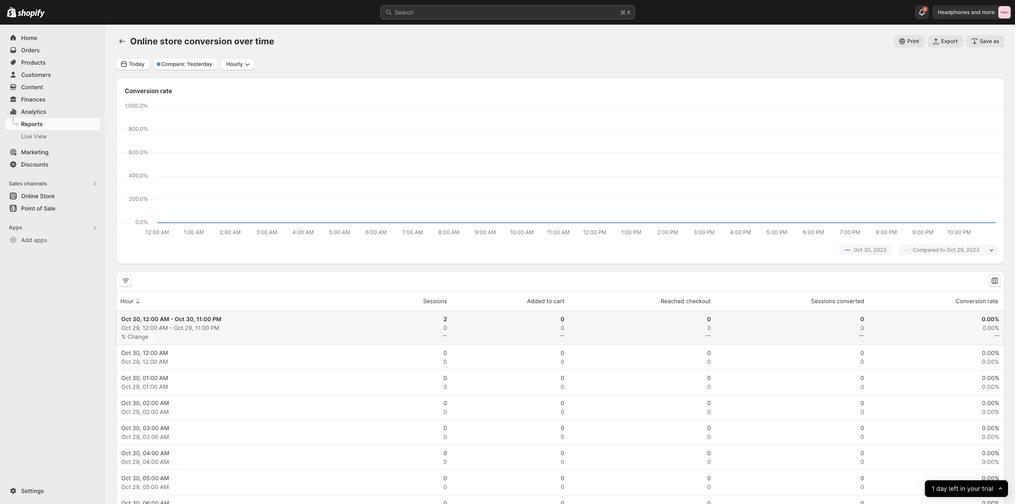 Task type: locate. For each thing, give the bounding box(es) containing it.
finances
[[21, 96, 46, 103]]

1 vertical spatial conversion
[[956, 297, 986, 305]]

30, inside oct 30, 05:00 am oct 29, 05:00 am
[[133, 475, 141, 482]]

sales
[[9, 180, 23, 187]]

0 vertical spatial 1
[[925, 7, 926, 11]]

1 vertical spatial to
[[547, 297, 552, 305]]

search
[[395, 9, 414, 16]]

online inside button
[[21, 192, 39, 200]]

add apps button
[[5, 234, 100, 246]]

analytics
[[21, 108, 46, 115]]

discounts link
[[5, 158, 100, 170]]

30, inside the oct 30, 03:00 am oct 29, 03:00 am
[[133, 424, 141, 432]]

sessions converted button
[[801, 293, 866, 309]]

29, inside oct 30, 12:00 am oct 29, 12:00 am
[[133, 358, 141, 365]]

no change image
[[860, 332, 865, 339]]

29, for oct 30, 04:00 am
[[133, 458, 141, 465]]

in
[[961, 484, 966, 492]]

online for online store
[[21, 192, 39, 200]]

sales channels button
[[5, 178, 100, 190]]

3 no change image from the left
[[706, 332, 711, 339]]

no change image down checkout
[[706, 332, 711, 339]]

29, inside oct 30, 02:00 am oct 29, 02:00 am
[[133, 408, 141, 415]]

1 horizontal spatial online
[[130, 36, 158, 47]]

0 vertical spatial 03:00
[[143, 424, 159, 432]]

sessions left "converted"
[[811, 297, 835, 305]]

29, inside oct 30, 05:00 am oct 29, 05:00 am
[[133, 483, 141, 490]]

4 0.00% 0.00% from the top
[[982, 424, 1000, 440]]

trial
[[982, 484, 993, 492]]

2 0.00% 0.00% from the top
[[982, 374, 1000, 390]]

0 vertical spatial conversion rate
[[125, 87, 172, 94]]

1 sessions from the left
[[423, 297, 447, 305]]

1 vertical spatial 02:00
[[143, 408, 158, 415]]

reports
[[21, 120, 43, 127]]

0 vertical spatial conversion
[[125, 87, 159, 94]]

0.00% 0.00%
[[982, 349, 1000, 365], [982, 374, 1000, 390], [982, 399, 1000, 415], [982, 424, 1000, 440], [982, 450, 1000, 465], [982, 475, 1000, 490]]

0.00%
[[982, 316, 1000, 323], [983, 324, 1000, 331], [982, 349, 1000, 356], [982, 358, 1000, 365], [982, 374, 1000, 381], [982, 383, 1000, 390], [982, 399, 1000, 406], [982, 408, 1000, 415], [982, 424, 1000, 432], [982, 433, 1000, 440], [982, 450, 1000, 457], [982, 458, 1000, 465], [982, 475, 1000, 482], [982, 483, 1000, 490]]

30, for oct 30, 12:00 am - oct 30, 11:00 pm oct 29, 12:00 am - oct 29, 11:00 pm % change
[[133, 316, 142, 323]]

discounts
[[21, 161, 48, 168]]

apps button
[[5, 221, 100, 234]]

1 vertical spatial 04:00
[[143, 458, 159, 465]]

29, for oct 30, 02:00 am
[[133, 408, 141, 415]]

2 sessions from the left
[[811, 297, 835, 305]]

30, inside oct 30, 02:00 am oct 29, 02:00 am
[[133, 399, 141, 406]]

2 01:00 from the top
[[143, 383, 158, 390]]

0 horizontal spatial sessions
[[423, 297, 447, 305]]

oct 30, 04:00 am oct 29, 04:00 am
[[121, 450, 169, 465]]

1 horizontal spatial conversion
[[956, 297, 986, 305]]

home
[[21, 34, 37, 41]]

01:00 down oct 30, 12:00 am oct 29, 12:00 am
[[143, 374, 158, 381]]

6 0.00% 0.00% from the top
[[982, 475, 1000, 490]]

29,
[[958, 247, 965, 253], [133, 324, 141, 331], [185, 324, 193, 331], [133, 358, 141, 365], [133, 383, 141, 390], [133, 408, 141, 415], [133, 433, 141, 440], [133, 458, 141, 465], [133, 483, 141, 490]]

2 no change image from the left
[[560, 332, 565, 339]]

save as button
[[967, 35, 1005, 47]]

30, for oct 30, 04:00 am oct 29, 04:00 am
[[133, 450, 141, 457]]

1 for 1 day left in your trial
[[932, 484, 935, 492]]

1 left day
[[932, 484, 935, 492]]

to right compared
[[941, 247, 946, 253]]

4 no change image from the left
[[995, 332, 1000, 339]]

to
[[941, 247, 946, 253], [547, 297, 552, 305]]

oct 30, 02:00 am oct 29, 02:00 am
[[121, 399, 169, 415]]

02:00 up the oct 30, 03:00 am oct 29, 03:00 am
[[143, 408, 158, 415]]

1 vertical spatial 03:00
[[143, 433, 159, 440]]

1 horizontal spatial to
[[941, 247, 946, 253]]

live view
[[21, 133, 47, 140]]

added to cart button
[[517, 293, 566, 309]]

reached
[[661, 297, 685, 305]]

cart
[[554, 297, 565, 305]]

online up today
[[130, 36, 158, 47]]

online store
[[21, 192, 55, 200]]

0 vertical spatial pm
[[213, 316, 221, 323]]

0 vertical spatial 04:00
[[143, 450, 159, 457]]

no change image
[[442, 332, 447, 339], [560, 332, 565, 339], [706, 332, 711, 339], [995, 332, 1000, 339]]

0.00% 0.00% for oct 30, 12:00 am
[[982, 349, 1000, 365]]

hour button
[[119, 293, 144, 309]]

01:00
[[143, 374, 158, 381], [143, 383, 158, 390]]

1 2023 from the left
[[874, 247, 887, 253]]

5 0.00% 0.00% from the top
[[982, 450, 1000, 465]]

0 horizontal spatial conversion
[[125, 87, 159, 94]]

0.00% 0.00% for oct 30, 02:00 am
[[982, 399, 1000, 415]]

1 vertical spatial rate
[[988, 297, 999, 305]]

1 vertical spatial 11:00
[[195, 324, 209, 331]]

1 vertical spatial 01:00
[[143, 383, 158, 390]]

1 0.00% 0.00% from the top
[[982, 349, 1000, 365]]

shopify image
[[7, 7, 16, 18], [18, 9, 45, 18]]

0 horizontal spatial rate
[[160, 87, 172, 94]]

30, inside the oct 30, 04:00 am oct 29, 04:00 am
[[133, 450, 141, 457]]

to for compared
[[941, 247, 946, 253]]

30, inside oct 30, 12:00 am oct 29, 12:00 am
[[133, 349, 141, 356]]

0 vertical spatial 05:00
[[143, 475, 159, 482]]

30, inside oct 30, 01:00 am oct 29, 01:00 am
[[133, 374, 141, 381]]

03:00 up the oct 30, 04:00 am oct 29, 04:00 am
[[143, 433, 159, 440]]

1 horizontal spatial 2023
[[967, 247, 980, 253]]

%
[[121, 333, 126, 340]]

0.00% 0.00% for oct 30, 05:00 am
[[982, 475, 1000, 490]]

1 vertical spatial conversion rate
[[956, 297, 999, 305]]

sessions inside sessions converted button
[[811, 297, 835, 305]]

orders
[[21, 47, 40, 54]]

content link
[[5, 81, 100, 93]]

0 horizontal spatial 1
[[925, 7, 926, 11]]

1 vertical spatial online
[[21, 192, 39, 200]]

to left cart
[[547, 297, 552, 305]]

1 horizontal spatial rate
[[988, 297, 999, 305]]

0 horizontal spatial shopify image
[[7, 7, 16, 18]]

reports link
[[5, 118, 100, 130]]

1 02:00 from the top
[[143, 399, 159, 406]]

conversion
[[125, 87, 159, 94], [956, 297, 986, 305]]

headphones and more image
[[999, 6, 1011, 18]]

added to cart
[[527, 297, 565, 305]]

1 vertical spatial pm
[[211, 324, 219, 331]]

0 horizontal spatial to
[[547, 297, 552, 305]]

online
[[130, 36, 158, 47], [21, 192, 39, 200]]

today button
[[116, 58, 150, 70]]

sessions inside sessions button
[[423, 297, 447, 305]]

hourly button
[[221, 58, 254, 70]]

12:00
[[143, 316, 159, 323], [143, 324, 157, 331], [143, 349, 158, 356], [143, 358, 157, 365]]

to inside button
[[547, 297, 552, 305]]

oct 30, 03:00 am oct 29, 03:00 am
[[121, 424, 169, 440]]

1 horizontal spatial 1
[[932, 484, 935, 492]]

04:00 down the oct 30, 03:00 am oct 29, 03:00 am
[[143, 450, 159, 457]]

2 02:00 from the top
[[143, 408, 158, 415]]

1 vertical spatial 1
[[932, 484, 935, 492]]

29, inside the oct 30, 04:00 am oct 29, 04:00 am
[[133, 458, 141, 465]]

sessions up 2
[[423, 297, 447, 305]]

30,
[[864, 247, 872, 253], [133, 316, 142, 323], [186, 316, 195, 323], [133, 349, 141, 356], [133, 374, 141, 381], [133, 399, 141, 406], [133, 424, 141, 432], [133, 450, 141, 457], [133, 475, 141, 482]]

no change image down cart
[[560, 332, 565, 339]]

1 horizontal spatial sessions
[[811, 297, 835, 305]]

orders link
[[5, 44, 100, 56]]

add
[[21, 236, 32, 243]]

1 vertical spatial 05:00
[[143, 483, 158, 490]]

0 vertical spatial online
[[130, 36, 158, 47]]

0 vertical spatial 11:00
[[196, 316, 211, 323]]

1 left "headphones"
[[925, 7, 926, 11]]

3 0.00% 0.00% from the top
[[982, 399, 1000, 415]]

checkout
[[686, 297, 711, 305]]

no change image down conversion rate button on the bottom of the page
[[995, 332, 1000, 339]]

2023
[[874, 247, 887, 253], [967, 247, 980, 253]]

no change image down 2
[[442, 332, 447, 339]]

customers
[[21, 71, 51, 78]]

sales channels
[[9, 180, 47, 187]]

1 inside dropdown button
[[932, 484, 935, 492]]

online for online store conversion over time
[[130, 36, 158, 47]]

reached checkout button
[[651, 293, 712, 309]]

online up point
[[21, 192, 39, 200]]

k
[[628, 9, 631, 16]]

1 inside dropdown button
[[925, 7, 926, 11]]

29, inside oct 30, 01:00 am oct 29, 01:00 am
[[133, 383, 141, 390]]

11:00
[[196, 316, 211, 323], [195, 324, 209, 331]]

2 05:00 from the top
[[143, 483, 158, 490]]

0 vertical spatial to
[[941, 247, 946, 253]]

rate
[[160, 87, 172, 94], [988, 297, 999, 305]]

29, inside the oct 30, 03:00 am oct 29, 03:00 am
[[133, 433, 141, 440]]

05:00
[[143, 475, 159, 482], [143, 483, 158, 490]]

am
[[160, 316, 169, 323], [159, 324, 168, 331], [159, 349, 168, 356], [159, 358, 168, 365], [159, 374, 168, 381], [159, 383, 168, 390], [160, 399, 169, 406], [160, 408, 169, 415], [160, 424, 169, 432], [160, 433, 169, 440], [160, 450, 169, 457], [160, 458, 169, 465], [160, 475, 169, 482], [160, 483, 169, 490]]

0 horizontal spatial 2023
[[874, 247, 887, 253]]

0 vertical spatial rate
[[160, 87, 172, 94]]

04:00 up oct 30, 05:00 am oct 29, 05:00 am
[[143, 458, 159, 465]]

1 for 1
[[925, 7, 926, 11]]

0 horizontal spatial conversion rate
[[125, 87, 172, 94]]

point of sale
[[21, 205, 55, 212]]

0 vertical spatial 02:00
[[143, 399, 159, 406]]

01:00 up oct 30, 02:00 am oct 29, 02:00 am
[[143, 383, 158, 390]]

1 horizontal spatial conversion rate
[[956, 297, 999, 305]]

apps
[[34, 236, 47, 243]]

1 05:00 from the top
[[143, 475, 159, 482]]

sale
[[44, 205, 55, 212]]

02:00 down oct 30, 01:00 am oct 29, 01:00 am
[[143, 399, 159, 406]]

added
[[527, 297, 545, 305]]

0 horizontal spatial online
[[21, 192, 39, 200]]

0 vertical spatial 01:00
[[143, 374, 158, 381]]

03:00 down oct 30, 02:00 am oct 29, 02:00 am
[[143, 424, 159, 432]]

0
[[561, 316, 565, 323], [707, 316, 711, 323], [861, 316, 865, 323], [444, 324, 447, 331], [561, 324, 565, 331], [708, 324, 711, 331], [861, 324, 865, 331], [444, 349, 447, 356], [561, 349, 565, 356], [707, 349, 711, 356], [861, 349, 865, 356], [444, 358, 447, 365], [561, 358, 565, 365], [707, 358, 711, 365], [861, 358, 865, 365], [444, 374, 447, 381], [561, 374, 565, 381], [707, 374, 711, 381], [861, 374, 865, 381], [444, 383, 447, 390], [561, 383, 565, 390], [707, 383, 711, 390], [861, 383, 865, 390], [444, 399, 447, 406], [561, 399, 565, 406], [707, 399, 711, 406], [861, 399, 865, 406], [444, 408, 447, 415], [561, 408, 565, 415], [707, 408, 711, 415], [861, 408, 865, 415], [444, 424, 447, 432], [561, 424, 565, 432], [707, 424, 711, 432], [861, 424, 865, 432], [444, 433, 447, 440], [561, 433, 565, 440], [707, 433, 711, 440], [861, 433, 865, 440], [444, 450, 447, 457], [561, 450, 565, 457], [707, 450, 711, 457], [861, 450, 865, 457], [444, 458, 447, 465], [561, 458, 565, 465], [707, 458, 711, 465], [861, 458, 865, 465], [444, 475, 447, 482], [561, 475, 565, 482], [707, 475, 711, 482], [861, 475, 865, 482], [444, 483, 447, 490], [561, 483, 565, 490], [707, 483, 711, 490], [861, 483, 865, 490]]

2 04:00 from the top
[[143, 458, 159, 465]]



Task type: describe. For each thing, give the bounding box(es) containing it.
live view link
[[5, 130, 100, 142]]

2 2023 from the left
[[967, 247, 980, 253]]

conversion rate inside conversion rate button
[[956, 297, 999, 305]]

1 horizontal spatial shopify image
[[18, 9, 45, 18]]

save as
[[980, 38, 1000, 44]]

home link
[[5, 32, 100, 44]]

live
[[21, 133, 32, 140]]

point of sale link
[[5, 202, 100, 214]]

1 03:00 from the top
[[143, 424, 159, 432]]

headphones
[[938, 9, 970, 15]]

export
[[942, 38, 958, 44]]

29, for oct 30, 05:00 am
[[133, 483, 141, 490]]

conversion inside conversion rate button
[[956, 297, 986, 305]]

1 day left in your trial
[[932, 484, 993, 492]]

headphones and more
[[938, 9, 995, 15]]

finances link
[[5, 93, 100, 105]]

oct 30, 12:00 am oct 29, 12:00 am
[[121, 349, 168, 365]]

29, for oct 30, 01:00 am
[[133, 383, 141, 390]]

sessions button
[[413, 293, 449, 309]]

customers link
[[5, 69, 100, 81]]

0.00% 0.00% for oct 30, 01:00 am
[[982, 374, 1000, 390]]

hourly
[[226, 61, 243, 67]]

1 no change image from the left
[[442, 332, 447, 339]]

to for added
[[547, 297, 552, 305]]

products link
[[5, 56, 100, 69]]

point
[[21, 205, 35, 212]]

analytics link
[[5, 105, 100, 118]]

30, for oct 30, 12:00 am oct 29, 12:00 am
[[133, 349, 141, 356]]

30, for oct 30, 03:00 am oct 29, 03:00 am
[[133, 424, 141, 432]]

online store link
[[5, 190, 100, 202]]

point of sale button
[[0, 202, 105, 214]]

compared to oct 29, 2023
[[913, 247, 980, 253]]

settings link
[[5, 485, 100, 497]]

content
[[21, 83, 43, 91]]

export button
[[928, 35, 964, 47]]

⌘ k
[[621, 9, 631, 16]]

2
[[444, 316, 447, 323]]

compare: yesterday button
[[153, 58, 218, 70]]

left
[[949, 484, 959, 492]]

as
[[994, 38, 1000, 44]]

0.00% 0.00% for oct 30, 03:00 am
[[982, 424, 1000, 440]]

online store button
[[0, 190, 105, 202]]

print button
[[895, 35, 925, 47]]

apps
[[9, 224, 22, 231]]

conversion
[[184, 36, 232, 47]]

marketing link
[[5, 146, 100, 158]]

0.00% 0.00% for oct 30, 04:00 am
[[982, 450, 1000, 465]]

compare:
[[161, 61, 186, 67]]

products
[[21, 59, 46, 66]]

compare: yesterday
[[161, 61, 212, 67]]

oct 30, 01:00 am oct 29, 01:00 am
[[121, 374, 168, 390]]

oct 30, 12:00 am - oct 30, 11:00 pm oct 29, 12:00 am - oct 29, 11:00 pm % change
[[121, 316, 221, 340]]

1 vertical spatial -
[[170, 324, 172, 331]]

sessions for sessions converted
[[811, 297, 835, 305]]

view
[[34, 133, 47, 140]]

change
[[128, 333, 148, 340]]

29, for oct 30, 03:00 am
[[133, 433, 141, 440]]

print
[[908, 38, 920, 44]]

conversion rate button
[[946, 293, 1000, 309]]

rate inside conversion rate button
[[988, 297, 999, 305]]

your
[[968, 484, 981, 492]]

store
[[160, 36, 182, 47]]

today
[[129, 61, 145, 67]]

1 button
[[915, 5, 929, 19]]

29, for oct 30, 12:00 am
[[133, 358, 141, 365]]

30, for oct 30, 02:00 am oct 29, 02:00 am
[[133, 399, 141, 406]]

day
[[937, 484, 947, 492]]

over
[[234, 36, 253, 47]]

channels
[[24, 180, 47, 187]]

oct 30, 05:00 am oct 29, 05:00 am
[[121, 475, 169, 490]]

30, for oct 30, 2023
[[864, 247, 872, 253]]

⌘
[[621, 9, 626, 16]]

oct 30, 2023
[[854, 247, 887, 253]]

1 04:00 from the top
[[143, 450, 159, 457]]

time
[[255, 36, 274, 47]]

marketing
[[21, 149, 49, 156]]

yesterday
[[187, 61, 212, 67]]

0 vertical spatial -
[[171, 316, 173, 323]]

converted
[[837, 297, 865, 305]]

sessions for sessions
[[423, 297, 447, 305]]

1 day left in your trial button
[[925, 480, 1008, 497]]

2 03:00 from the top
[[143, 433, 159, 440]]

save
[[980, 38, 992, 44]]

1 01:00 from the top
[[143, 374, 158, 381]]

of
[[37, 205, 42, 212]]

add apps
[[21, 236, 47, 243]]

30, for oct 30, 05:00 am oct 29, 05:00 am
[[133, 475, 141, 482]]

and
[[972, 9, 981, 15]]

store
[[40, 192, 55, 200]]

hour
[[120, 297, 133, 305]]

30, for oct 30, 01:00 am oct 29, 01:00 am
[[133, 374, 141, 381]]

reached checkout
[[661, 297, 711, 305]]

compared
[[913, 247, 939, 253]]



Task type: vqa. For each thing, say whether or not it's contained in the screenshot.


